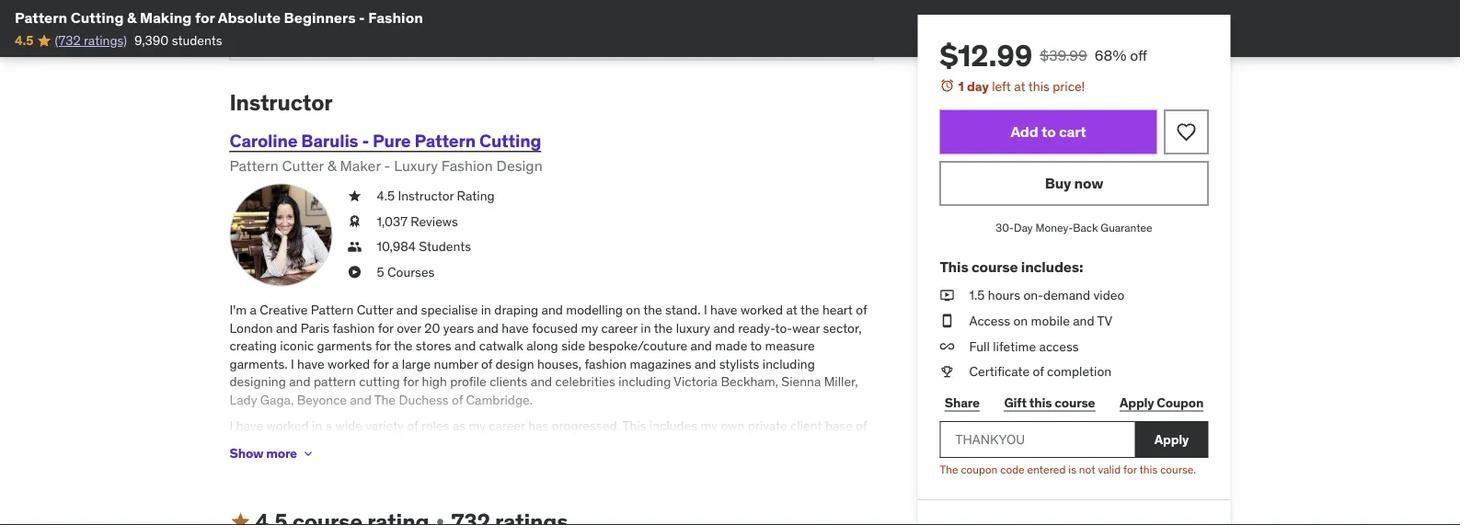 Task type: vqa. For each thing, say whether or not it's contained in the screenshot.
course.
yes



Task type: locate. For each thing, give the bounding box(es) containing it.
xsmall image
[[347, 187, 362, 205], [347, 213, 362, 231], [940, 287, 955, 305], [940, 312, 955, 330], [940, 338, 955, 356], [940, 363, 955, 381]]

a left wide
[[326, 417, 332, 434]]

in right an
[[737, 453, 747, 470]]

1 horizontal spatial career
[[601, 320, 638, 336]]

course up hours
[[972, 257, 1018, 276]]

career
[[601, 320, 638, 336], [489, 417, 525, 434]]

on inside i'm a creative pattern cutter and specialise in draping and modelling on the stand. i have worked at the heart of london and paris fashion for over 20 years and have focused my career in the luxury and ready-to-wear sector, creating iconic garments for the stores and catwalk along side bespoke/couture and made to measure garments. i have worked for a large number of design houses, fashion magazines and stylists including designing and pattern cutting for high profile clients and celebrities including victoria beckham, sienna miller, lady gaga, beyonce and the duchess of cambridge. i have worked in a wide variety of roles as my career has progressed. this includes my own private client base of designing, pattern cutting and developing everything from bridal, occasion wear and red carpet. i have a broad spectrum of skills including designing, draping, modalist and pattern cutting and also an in depth knowledge of gerber accumark pattern cutting, production and sampling. this has enabled me to achieve the best productivity and maximum impact, whilst raising standards within studio technical teams.
[[626, 302, 641, 318]]

wear up measure
[[793, 320, 820, 336]]

raising
[[467, 489, 506, 506]]

the up variety
[[374, 392, 396, 408]]

gerber
[[230, 471, 270, 488]]

profile
[[450, 374, 487, 390]]

and left tv
[[1073, 313, 1095, 329]]

1 horizontal spatial designing,
[[389, 453, 449, 470]]

pattern up the paris
[[311, 302, 354, 318]]

1 vertical spatial this
[[623, 417, 647, 434]]

0 vertical spatial fashion
[[333, 320, 375, 336]]

- right $36.97 on the top of page
[[359, 8, 365, 27]]

1 vertical spatial -
[[362, 130, 369, 152]]

0 vertical spatial career
[[601, 320, 638, 336]]

cutting,
[[379, 471, 423, 488]]

enabled
[[625, 471, 671, 488]]

at
[[1015, 78, 1026, 94], [786, 302, 798, 318]]

0 vertical spatial course
[[972, 257, 1018, 276]]

0 vertical spatial this
[[940, 257, 969, 276]]

course
[[972, 257, 1018, 276], [1055, 394, 1096, 411]]

1 vertical spatial worked
[[328, 356, 370, 372]]

1 vertical spatial has
[[601, 471, 622, 488]]

1 horizontal spatial the
[[940, 462, 959, 477]]

0 vertical spatial designing,
[[230, 435, 289, 452]]

certificate of completion
[[970, 363, 1112, 380]]

of down full lifetime access
[[1033, 363, 1044, 380]]

1 vertical spatial fashion
[[442, 156, 493, 175]]

draping
[[495, 302, 539, 318]]

2 vertical spatial this
[[1140, 462, 1158, 477]]

has up the studio
[[601, 471, 622, 488]]

1 vertical spatial fashion
[[585, 356, 627, 372]]

1 vertical spatial cutting
[[338, 435, 379, 452]]

in left draping
[[481, 302, 492, 318]]

over
[[397, 320, 421, 336]]

career up everything
[[489, 417, 525, 434]]

base
[[826, 417, 853, 434]]

making
[[140, 8, 192, 27]]

4.5 for 4.5 instructor rating
[[377, 188, 395, 204]]

the left the coupon
[[940, 462, 959, 477]]

1 horizontal spatial this
[[623, 417, 647, 434]]

1 vertical spatial the
[[940, 462, 959, 477]]

1 horizontal spatial fashion
[[585, 356, 627, 372]]

$12.99
[[940, 37, 1033, 74]]

apply
[[1120, 394, 1155, 411], [1155, 431, 1189, 448]]

30-
[[996, 221, 1014, 235]]

this left course.
[[1140, 462, 1158, 477]]

cutting up design
[[480, 130, 541, 152]]

number
[[434, 356, 478, 372]]

celebrities
[[556, 374, 616, 390]]

instructor up reviews
[[398, 188, 454, 204]]

progressed.
[[552, 417, 620, 434]]

duchess
[[399, 392, 449, 408]]

0 vertical spatial 4.5
[[15, 32, 33, 49]]

1 vertical spatial at
[[786, 302, 798, 318]]

0 horizontal spatial worked
[[266, 417, 309, 434]]

medium image
[[230, 512, 252, 526]]

2 vertical spatial worked
[[266, 417, 309, 434]]

0 horizontal spatial designing,
[[230, 435, 289, 452]]

0 vertical spatial including
[[763, 356, 815, 372]]

0 horizontal spatial on
[[626, 302, 641, 318]]

pattern
[[15, 8, 67, 27], [415, 130, 476, 152], [230, 156, 279, 175], [311, 302, 354, 318]]

entered
[[1028, 462, 1066, 477]]

0 vertical spatial this
[[1029, 78, 1050, 94]]

for down large
[[403, 374, 419, 390]]

to-
[[775, 320, 793, 336]]

i down lady at the left bottom of page
[[230, 417, 233, 434]]

2 horizontal spatial to
[[1042, 122, 1056, 141]]

wear down the includes
[[659, 435, 687, 452]]

now
[[1075, 174, 1104, 193]]

cutter inside caroline barulis - pure pattern cutting pattern cutter & maker - luxury fashion design
[[282, 156, 324, 175]]

and down from
[[555, 453, 576, 470]]

access
[[1040, 338, 1079, 355]]

my right as
[[469, 417, 486, 434]]

xsmall image inside the show more button
[[301, 447, 316, 461]]

0 vertical spatial wear
[[793, 320, 820, 336]]

whilst
[[431, 489, 464, 506]]

1 horizontal spatial fashion
[[442, 156, 493, 175]]

1 vertical spatial this
[[1030, 394, 1052, 411]]

0 vertical spatial to
[[1042, 122, 1056, 141]]

xsmall image up accumark
[[301, 447, 316, 461]]

4.5 left (732
[[15, 32, 33, 49]]

1 vertical spatial career
[[489, 417, 525, 434]]

1 vertical spatial course
[[1055, 394, 1096, 411]]

full
[[970, 338, 990, 355]]

including down measure
[[763, 356, 815, 372]]

at right "left"
[[1015, 78, 1026, 94]]

cutter
[[282, 156, 324, 175], [357, 302, 393, 318]]

in
[[481, 302, 492, 318], [641, 320, 651, 336], [312, 417, 322, 434], [737, 453, 747, 470]]

apply up course.
[[1155, 431, 1189, 448]]

0 horizontal spatial to
[[695, 471, 707, 488]]

1 vertical spatial instructor
[[398, 188, 454, 204]]

beckham,
[[721, 374, 779, 390]]

video
[[1094, 287, 1125, 304]]

on up full lifetime access
[[1014, 313, 1028, 329]]

to inside button
[[1042, 122, 1056, 141]]

and up the over
[[397, 302, 418, 318]]

and up 'raising'
[[491, 471, 513, 488]]

courses
[[387, 264, 435, 280]]

1 vertical spatial designing,
[[389, 453, 449, 470]]

0 horizontal spatial fashion
[[333, 320, 375, 336]]

along
[[527, 338, 558, 354]]

gaga,
[[260, 392, 294, 408]]

my
[[581, 320, 598, 336], [469, 417, 486, 434], [701, 417, 718, 434]]

large
[[402, 356, 431, 372]]

cutting
[[71, 8, 124, 27], [480, 130, 541, 152]]

1 vertical spatial 4.5
[[377, 188, 395, 204]]

0 vertical spatial -
[[359, 8, 365, 27]]

career up bespoke/couture at the left of page
[[601, 320, 638, 336]]

pattern up skills
[[292, 435, 335, 452]]

design
[[496, 356, 534, 372]]

for left the over
[[378, 320, 394, 336]]

pattern up (732
[[15, 8, 67, 27]]

wear
[[793, 320, 820, 336], [659, 435, 687, 452]]

sampling.
[[516, 471, 572, 488]]

2 vertical spatial including
[[334, 453, 386, 470]]

1 horizontal spatial cutting
[[480, 130, 541, 152]]

and
[[397, 302, 418, 318], [542, 302, 563, 318], [1073, 313, 1095, 329], [276, 320, 298, 336], [477, 320, 499, 336], [714, 320, 735, 336], [455, 338, 476, 354], [691, 338, 712, 354], [695, 356, 716, 372], [289, 374, 311, 390], [531, 374, 552, 390], [350, 392, 372, 408], [382, 435, 403, 452], [690, 435, 712, 452], [555, 453, 576, 470], [669, 453, 690, 470], [491, 471, 513, 488], [301, 489, 323, 506]]

xsmall image
[[347, 238, 362, 256], [347, 263, 362, 281], [301, 447, 316, 461], [433, 515, 448, 526]]

0 vertical spatial the
[[374, 392, 396, 408]]

1 horizontal spatial 4.5
[[377, 188, 395, 204]]

fashion right $36.97 on the top of page
[[368, 8, 423, 27]]

of down profile
[[452, 392, 463, 408]]

cutting
[[359, 374, 400, 390], [338, 435, 379, 452], [625, 453, 666, 470]]

pattern up maximum
[[333, 471, 376, 488]]

0 horizontal spatial course
[[972, 257, 1018, 276]]

5 courses
[[377, 264, 435, 280]]

xsmall image for 1,037
[[347, 213, 362, 231]]

depth
[[750, 453, 784, 470]]

private
[[748, 417, 788, 434]]

the coupon code entered is not valid for this course.
[[940, 462, 1197, 477]]

buy now button
[[940, 162, 1209, 206]]

stylists
[[719, 356, 760, 372]]

pattern inside i'm a creative pattern cutter and specialise in draping and modelling on the stand. i have worked at the heart of london and paris fashion for over 20 years and have focused my career in the luxury and ready-to-wear sector, creating iconic garments for the stores and catwalk along side bespoke/couture and made to measure garments. i have worked for a large number of design houses, fashion magazines and stylists including designing and pattern cutting for high profile clients and celebrities including victoria beckham, sienna miller, lady gaga, beyonce and the duchess of cambridge. i have worked in a wide variety of roles as my career has progressed. this includes my own private client base of designing, pattern cutting and developing everything from bridal, occasion wear and red carpet. i have a broad spectrum of skills including designing, draping, modalist and pattern cutting and also an in depth knowledge of gerber accumark pattern cutting, production and sampling. this has enabled me to achieve the best productivity and maximum impact, whilst raising standards within studio technical teams.
[[311, 302, 354, 318]]

and down variety
[[382, 435, 403, 452]]

-
[[359, 8, 365, 27], [362, 130, 369, 152], [384, 156, 391, 175]]

0 vertical spatial fashion
[[368, 8, 423, 27]]

certificate
[[970, 363, 1030, 380]]

0 horizontal spatial cutting
[[71, 8, 124, 27]]

xsmall image up share
[[940, 363, 955, 381]]

designing, up cutting,
[[389, 453, 449, 470]]

spectrum
[[230, 453, 284, 470]]

add
[[1011, 122, 1039, 141]]

including up maximum
[[334, 453, 386, 470]]

1 vertical spatial cutter
[[357, 302, 393, 318]]

on
[[626, 302, 641, 318], [1014, 313, 1028, 329]]

coupon
[[961, 462, 998, 477]]

the
[[644, 302, 662, 318], [801, 302, 820, 318], [654, 320, 673, 336], [394, 338, 413, 354], [756, 471, 775, 488]]

completion
[[1048, 363, 1112, 380]]

0 horizontal spatial wear
[[659, 435, 687, 452]]

apply left coupon
[[1120, 394, 1155, 411]]

0 horizontal spatial fashion
[[368, 8, 423, 27]]

variety
[[366, 417, 404, 434]]

fashion up garments
[[333, 320, 375, 336]]

and up the catwalk
[[477, 320, 499, 336]]

2 horizontal spatial worked
[[741, 302, 783, 318]]

xsmall image left "access"
[[940, 312, 955, 330]]

total:
[[253, 4, 294, 26]]

pattern down caroline
[[230, 156, 279, 175]]

1 vertical spatial apply
[[1155, 431, 1189, 448]]

2 horizontal spatial including
[[763, 356, 815, 372]]

victoria
[[674, 374, 718, 390]]

specialise
[[421, 302, 478, 318]]

1 vertical spatial cutting
[[480, 130, 541, 152]]

bridal,
[[567, 435, 602, 452]]

the
[[374, 392, 396, 408], [940, 462, 959, 477]]

this left price! at the right of page
[[1029, 78, 1050, 94]]

the inside i'm a creative pattern cutter and specialise in draping and modelling on the stand. i have worked at the heart of london and paris fashion for over 20 years and have focused my career in the luxury and ready-to-wear sector, creating iconic garments for the stores and catwalk along side bespoke/couture and made to measure garments. i have worked for a large number of design houses, fashion magazines and stylists including designing and pattern cutting for high profile clients and celebrities including victoria beckham, sienna miller, lady gaga, beyonce and the duchess of cambridge. i have worked in a wide variety of roles as my career has progressed. this includes my own private client base of designing, pattern cutting and developing everything from bridal, occasion wear and red carpet. i have a broad spectrum of skills including designing, draping, modalist and pattern cutting and also an in depth knowledge of gerber accumark pattern cutting, production and sampling. this has enabled me to achieve the best productivity and maximum impact, whilst raising standards within studio technical teams.
[[374, 392, 396, 408]]

0 vertical spatial apply
[[1120, 394, 1155, 411]]

worked down garments
[[328, 356, 370, 372]]

accumark
[[272, 471, 330, 488]]

cutting up the (732 ratings)
[[71, 8, 124, 27]]

0 horizontal spatial cutter
[[282, 156, 324, 175]]

developing
[[406, 435, 470, 452]]

2 horizontal spatial this
[[940, 257, 969, 276]]

- up maker
[[362, 130, 369, 152]]

1 horizontal spatial cutter
[[357, 302, 393, 318]]

instructor
[[230, 89, 333, 116], [398, 188, 454, 204]]

xsmall image for certificate
[[940, 363, 955, 381]]

THANKYOU text field
[[940, 422, 1135, 458]]

day
[[1014, 221, 1033, 235]]

0 vertical spatial worked
[[741, 302, 783, 318]]

xsmall image left 1.5
[[940, 287, 955, 305]]

at up to-
[[786, 302, 798, 318]]

tv
[[1098, 313, 1113, 329]]

1 vertical spatial &
[[327, 156, 337, 175]]

$12.99 $39.99 68% off
[[940, 37, 1148, 74]]

1 horizontal spatial at
[[1015, 78, 1026, 94]]

2 vertical spatial this
[[574, 471, 598, 488]]

1 horizontal spatial to
[[751, 338, 762, 354]]

1 horizontal spatial my
[[581, 320, 598, 336]]

0 horizontal spatial at
[[786, 302, 798, 318]]

day
[[967, 78, 989, 94]]

total: $36.97 $109.97
[[253, 4, 416, 26]]

xsmall image left 1,037
[[347, 213, 362, 231]]

cutting up enabled
[[625, 453, 666, 470]]

and up beyonce at the bottom left
[[289, 374, 311, 390]]

sienna
[[782, 374, 821, 390]]

4.5
[[15, 32, 33, 49], [377, 188, 395, 204]]

1 vertical spatial including
[[619, 374, 671, 390]]

the down the over
[[394, 338, 413, 354]]

my down modelling
[[581, 320, 598, 336]]

i
[[704, 302, 708, 318], [291, 356, 294, 372], [230, 417, 233, 434], [780, 435, 784, 452]]

fashion up rating in the top left of the page
[[442, 156, 493, 175]]

buy now
[[1045, 174, 1104, 193]]

0 vertical spatial at
[[1015, 78, 1026, 94]]

xsmall image for full
[[940, 338, 955, 356]]

instructor up caroline
[[230, 89, 333, 116]]

xsmall image left full
[[940, 338, 955, 356]]

1 horizontal spatial wear
[[793, 320, 820, 336]]

4.5 up 1,037
[[377, 188, 395, 204]]

to right me
[[695, 471, 707, 488]]

london
[[230, 320, 273, 336]]

cutter down 5
[[357, 302, 393, 318]]

0 horizontal spatial the
[[374, 392, 396, 408]]

valid
[[1098, 462, 1121, 477]]

on-
[[1024, 287, 1044, 304]]

& down barulis
[[327, 156, 337, 175]]

and down accumark
[[301, 489, 323, 506]]

in down beyonce at the bottom left
[[312, 417, 322, 434]]

this right "gift"
[[1030, 394, 1052, 411]]

xsmall image down maker
[[347, 187, 362, 205]]

1 vertical spatial wear
[[659, 435, 687, 452]]

0 horizontal spatial instructor
[[230, 89, 333, 116]]

20
[[425, 320, 440, 336]]

0 horizontal spatial &
[[127, 8, 137, 27]]

0 vertical spatial cutting
[[71, 8, 124, 27]]

0 horizontal spatial 4.5
[[15, 32, 33, 49]]

and up also
[[690, 435, 712, 452]]

a right the i'm
[[250, 302, 257, 318]]

iconic
[[280, 338, 314, 354]]

0 vertical spatial cutter
[[282, 156, 324, 175]]

stand.
[[666, 302, 701, 318]]

this course includes:
[[940, 257, 1084, 276]]

my up the red
[[701, 417, 718, 434]]

1 horizontal spatial &
[[327, 156, 337, 175]]

to down ready-
[[751, 338, 762, 354]]

0 horizontal spatial has
[[528, 417, 549, 434]]

fashion up celebrities
[[585, 356, 627, 372]]

cutter down barulis
[[282, 156, 324, 175]]

also
[[693, 453, 717, 470]]

0 horizontal spatial career
[[489, 417, 525, 434]]

xsmall image left 5
[[347, 263, 362, 281]]

and up wide
[[350, 392, 372, 408]]

on up bespoke/couture at the left of page
[[626, 302, 641, 318]]



Task type: describe. For each thing, give the bounding box(es) containing it.
cutter inside i'm a creative pattern cutter and specialise in draping and modelling on the stand. i have worked at the heart of london and paris fashion for over 20 years and have focused my career in the luxury and ready-to-wear sector, creating iconic garments for the stores and catwalk along side bespoke/couture and made to measure garments. i have worked for a large number of design houses, fashion magazines and stylists including designing and pattern cutting for high profile clients and celebrities including victoria beckham, sienna miller, lady gaga, beyonce and the duchess of cambridge. i have worked in a wide variety of roles as my career has progressed. this includes my own private client base of designing, pattern cutting and developing everything from bridal, occasion wear and red carpet. i have a broad spectrum of skills including designing, draping, modalist and pattern cutting and also an in depth knowledge of gerber accumark pattern cutting, production and sampling. this has enabled me to achieve the best productivity and maximum impact, whilst raising standards within studio technical teams.
[[357, 302, 393, 318]]

i down the private
[[780, 435, 784, 452]]

left
[[992, 78, 1011, 94]]

rating
[[457, 188, 495, 204]]

designing
[[230, 374, 286, 390]]

0 vertical spatial has
[[528, 417, 549, 434]]

68%
[[1095, 46, 1127, 64]]

own
[[721, 417, 745, 434]]

1 horizontal spatial course
[[1055, 394, 1096, 411]]

access
[[970, 313, 1011, 329]]

0 horizontal spatial this
[[574, 471, 598, 488]]

the left heart
[[801, 302, 820, 318]]

made
[[715, 338, 748, 354]]

demand
[[1044, 287, 1091, 304]]

modelling
[[566, 302, 623, 318]]

1,037 reviews
[[377, 213, 458, 230]]

fashion inside caroline barulis - pure pattern cutting pattern cutter & maker - luxury fashion design
[[442, 156, 493, 175]]

and up victoria
[[695, 356, 716, 372]]

of right base
[[856, 417, 868, 434]]

1.5
[[970, 287, 985, 304]]

9,390 students
[[134, 32, 222, 49]]

includes
[[650, 417, 698, 434]]

best
[[779, 471, 804, 488]]

and down creative
[[276, 320, 298, 336]]

course.
[[1161, 462, 1197, 477]]

houses,
[[537, 356, 582, 372]]

a up the knowledge
[[817, 435, 824, 452]]

for right garments
[[375, 338, 391, 354]]

add to cart button
[[940, 110, 1157, 154]]

alarm image
[[940, 78, 955, 93]]

roles
[[421, 417, 450, 434]]

share button
[[940, 385, 985, 422]]

more
[[266, 445, 297, 462]]

and up focused
[[542, 302, 563, 318]]

mobile
[[1031, 313, 1070, 329]]

(732
[[55, 32, 81, 49]]

stores
[[416, 338, 452, 354]]

bespoke/couture
[[589, 338, 688, 354]]

cutting inside caroline barulis - pure pattern cutting pattern cutter & maker - luxury fashion design
[[480, 130, 541, 152]]

i up luxury
[[704, 302, 708, 318]]

hours
[[988, 287, 1021, 304]]

have down client
[[787, 435, 814, 452]]

and down luxury
[[691, 338, 712, 354]]

1 horizontal spatial worked
[[328, 356, 370, 372]]

barulis
[[301, 130, 358, 152]]

xsmall image for access
[[940, 312, 955, 330]]

xsmall image down the whilst
[[433, 515, 448, 526]]

for left large
[[373, 356, 389, 372]]

0 vertical spatial &
[[127, 8, 137, 27]]

the left stand.
[[644, 302, 662, 318]]

apply coupon button
[[1115, 385, 1209, 422]]

occasion
[[605, 435, 656, 452]]

pattern up luxury
[[415, 130, 476, 152]]

10,984
[[377, 238, 416, 255]]

1 horizontal spatial has
[[601, 471, 622, 488]]

years
[[443, 320, 474, 336]]

of up accumark
[[288, 453, 299, 470]]

apply for apply coupon
[[1120, 394, 1155, 411]]

lifetime
[[993, 338, 1037, 355]]

a left large
[[392, 356, 399, 372]]

cart
[[1059, 122, 1087, 141]]

0 horizontal spatial including
[[334, 453, 386, 470]]

xsmall image left 10,984
[[347, 238, 362, 256]]

and up me
[[669, 453, 690, 470]]

everything
[[473, 435, 533, 452]]

xsmall image for 1.5
[[940, 287, 955, 305]]

pattern up beyonce at the bottom left
[[314, 374, 356, 390]]

add to wishlist image
[[1176, 121, 1198, 143]]

the down "depth"
[[756, 471, 775, 488]]

pattern down bridal,
[[579, 453, 622, 470]]

xsmall image for 4.5
[[347, 187, 362, 205]]

students
[[419, 238, 471, 255]]

price!
[[1053, 78, 1085, 94]]

wide
[[335, 417, 362, 434]]

miller,
[[824, 374, 858, 390]]

have up made
[[711, 302, 738, 318]]

in up bespoke/couture at the left of page
[[641, 320, 651, 336]]

technical
[[646, 489, 698, 506]]

of right heart
[[856, 302, 867, 318]]

have down lady at the left bottom of page
[[236, 417, 263, 434]]

1,037
[[377, 213, 408, 230]]

off
[[1130, 46, 1148, 64]]

skills
[[302, 453, 331, 470]]

lady
[[230, 392, 257, 408]]

caroline barulis - pure pattern cutting image
[[230, 183, 333, 287]]

students
[[172, 32, 222, 49]]

clients
[[490, 374, 528, 390]]

1
[[959, 78, 964, 94]]

focused
[[532, 320, 578, 336]]

achieve
[[710, 471, 754, 488]]

modalist
[[502, 453, 552, 470]]

i'm
[[230, 302, 247, 318]]

pure
[[373, 130, 411, 152]]

0 vertical spatial instructor
[[230, 89, 333, 116]]

at inside i'm a creative pattern cutter and specialise in draping and modelling on the stand. i have worked at the heart of london and paris fashion for over 20 years and have focused my career in the luxury and ready-to-wear sector, creating iconic garments for the stores and catwalk along side bespoke/couture and made to measure garments. i have worked for a large number of design houses, fashion magazines and stylists including designing and pattern cutting for high profile clients and celebrities including victoria beckham, sienna miller, lady gaga, beyonce and the duchess of cambridge. i have worked in a wide variety of roles as my career has progressed. this includes my own private client base of designing, pattern cutting and developing everything from bridal, occasion wear and red carpet. i have a broad spectrum of skills including designing, draping, modalist and pattern cutting and also an in depth knowledge of gerber accumark pattern cutting, production and sampling. this has enabled me to achieve the best productivity and maximum impact, whilst raising standards within studio technical teams.
[[786, 302, 798, 318]]

code
[[1001, 462, 1025, 477]]

i down iconic
[[291, 356, 294, 372]]

1 horizontal spatial instructor
[[398, 188, 454, 204]]

buy
[[1045, 174, 1072, 193]]

garments.
[[230, 356, 288, 372]]

0 vertical spatial cutting
[[359, 374, 400, 390]]

includes:
[[1021, 257, 1084, 276]]

measure
[[765, 338, 815, 354]]

0 horizontal spatial my
[[469, 417, 486, 434]]

coupon
[[1157, 394, 1204, 411]]

productivity
[[230, 489, 298, 506]]

2 horizontal spatial my
[[701, 417, 718, 434]]

pattern cutting & making for absolute beginners - fashion
[[15, 8, 423, 27]]

client
[[791, 417, 822, 434]]

2 vertical spatial -
[[384, 156, 391, 175]]

gift this course link
[[1000, 385, 1101, 422]]

and down the years
[[455, 338, 476, 354]]

and up made
[[714, 320, 735, 336]]

an
[[720, 453, 734, 470]]

2 vertical spatial to
[[695, 471, 707, 488]]

beginners
[[284, 8, 356, 27]]

production
[[426, 471, 488, 488]]

and down houses,
[[531, 374, 552, 390]]

impact,
[[385, 489, 427, 506]]

1 vertical spatial to
[[751, 338, 762, 354]]

1 horizontal spatial including
[[619, 374, 671, 390]]

have down iconic
[[297, 356, 325, 372]]

creating
[[230, 338, 277, 354]]

& inside caroline barulis - pure pattern cutting pattern cutter & maker - luxury fashion design
[[327, 156, 337, 175]]

show more button
[[230, 436, 316, 472]]

share
[[945, 394, 980, 411]]

for right valid
[[1124, 462, 1137, 477]]

4.5 for 4.5
[[15, 32, 33, 49]]

studio
[[607, 489, 643, 506]]

ready-
[[738, 320, 775, 336]]

have down draping
[[502, 320, 529, 336]]

show
[[230, 445, 263, 462]]

apply for apply
[[1155, 431, 1189, 448]]

of down broad
[[853, 453, 865, 470]]

design
[[497, 156, 543, 175]]

$36.97
[[298, 4, 355, 26]]

$109.97
[[363, 5, 416, 24]]

1 horizontal spatial on
[[1014, 313, 1028, 329]]

heart
[[823, 302, 853, 318]]

of left roles
[[407, 417, 418, 434]]

the down stand.
[[654, 320, 673, 336]]

1 day left at this price!
[[959, 78, 1085, 94]]

of down the catwalk
[[481, 356, 493, 372]]

for up 'students'
[[195, 8, 215, 27]]

2 vertical spatial cutting
[[625, 453, 666, 470]]

(732 ratings)
[[55, 32, 127, 49]]



